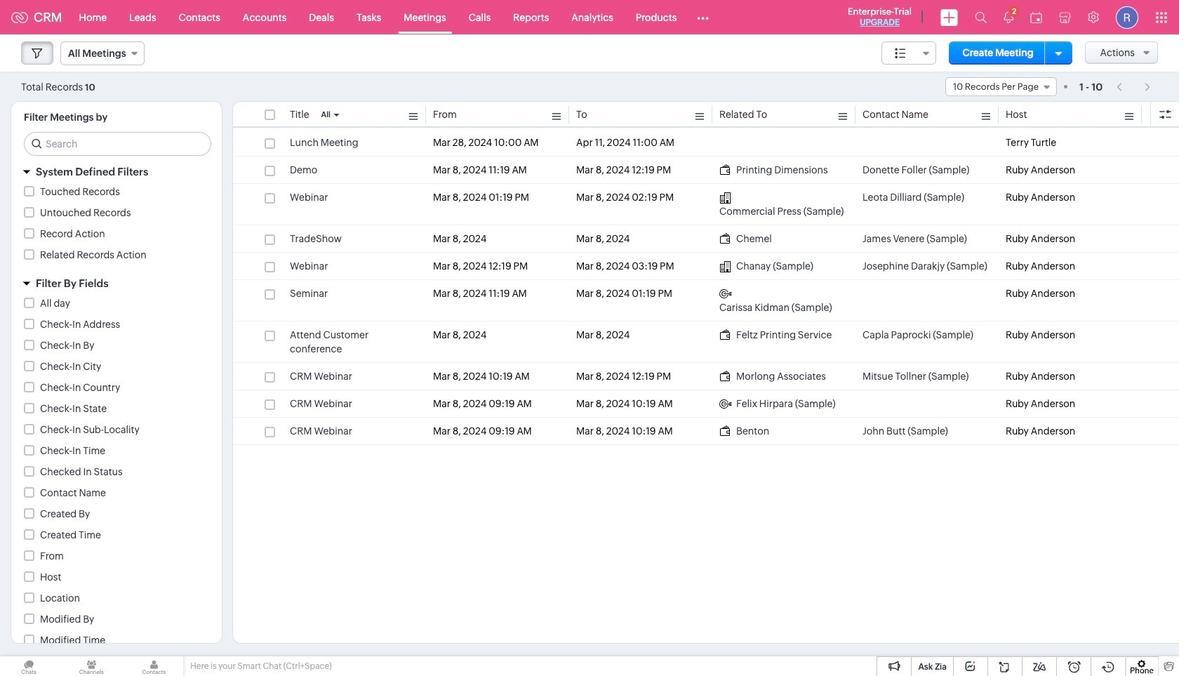 Task type: describe. For each thing, give the bounding box(es) containing it.
search image
[[975, 11, 987, 23]]

create menu element
[[932, 0, 967, 34]]

none field size
[[882, 41, 936, 65]]

calendar image
[[1031, 12, 1043, 23]]

signals element
[[995, 0, 1022, 34]]

size image
[[895, 47, 906, 60]]

chats image
[[0, 656, 58, 676]]

contacts image
[[125, 656, 183, 676]]

profile element
[[1108, 0, 1147, 34]]



Task type: locate. For each thing, give the bounding box(es) containing it.
search element
[[967, 0, 995, 34]]

Other Modules field
[[688, 6, 718, 28]]

logo image
[[11, 12, 28, 23]]

create menu image
[[941, 9, 958, 26]]

navigation
[[1110, 77, 1158, 97]]

Search text field
[[25, 133, 211, 155]]

profile image
[[1116, 6, 1139, 28]]

channels image
[[63, 656, 120, 676]]

None field
[[60, 41, 144, 65], [882, 41, 936, 65], [946, 77, 1057, 96], [60, 41, 144, 65], [946, 77, 1057, 96]]

row group
[[233, 129, 1179, 445]]



Task type: vqa. For each thing, say whether or not it's contained in the screenshot.
Home link
no



